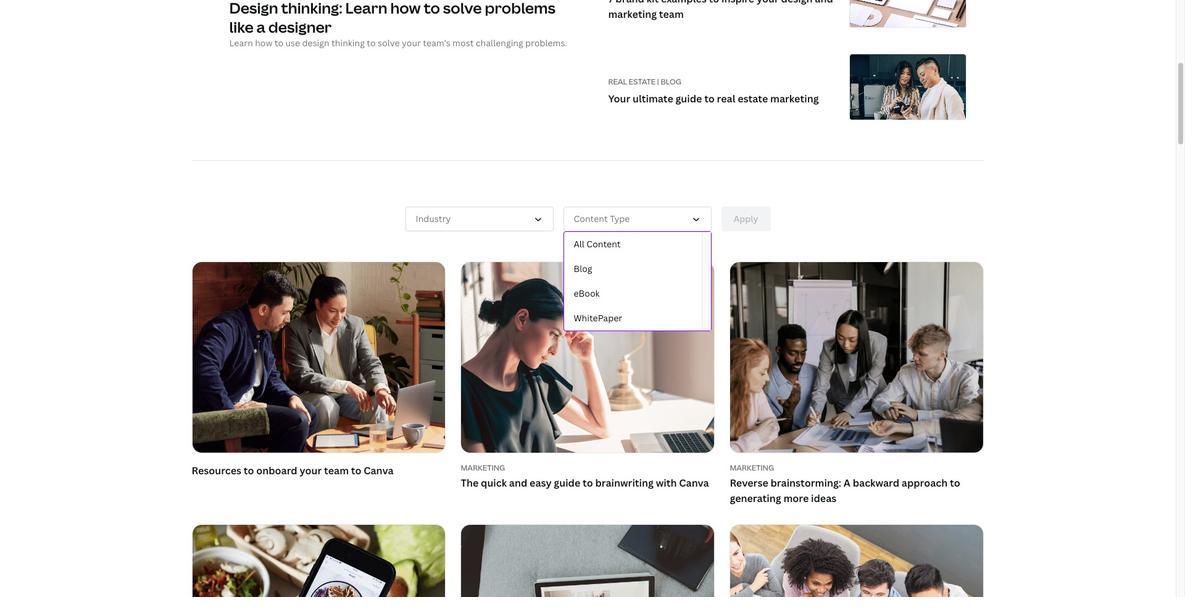 Task type: locate. For each thing, give the bounding box(es) containing it.
1 horizontal spatial learn
[[346, 0, 388, 18]]

industry button
[[405, 207, 554, 232]]

0 horizontal spatial team
[[324, 464, 349, 478]]

2 vertical spatial your
[[300, 464, 322, 478]]

to inside real estate | blog your ultimate guide to real estate marketing
[[705, 92, 715, 106]]

design right "inspire"
[[782, 0, 813, 5]]

1 vertical spatial guide
[[554, 477, 581, 490]]

1 marketing from the left
[[461, 463, 505, 474]]

to inside 'marketing reverse brainstorming: a backward approach to generating more ideas'
[[950, 477, 961, 490]]

more
[[784, 492, 809, 506]]

team right onboard
[[324, 464, 349, 478]]

1 horizontal spatial and
[[815, 0, 834, 5]]

canva
[[364, 464, 394, 478], [679, 477, 709, 490]]

2 horizontal spatial your
[[757, 0, 779, 5]]

problems
[[485, 0, 556, 18]]

blog inside option
[[574, 263, 593, 275]]

1 horizontal spatial how
[[391, 0, 421, 18]]

team's
[[423, 37, 451, 49]]

0 vertical spatial content
[[574, 213, 608, 225]]

marketing up reverse
[[730, 463, 774, 474]]

brainwriting
[[596, 477, 654, 490]]

your inside 'design thinking: learn how to solve problems like a designer learn how to use design thinking to solve your team's most challenging problems.'
[[402, 37, 421, 49]]

learn up thinking
[[346, 0, 388, 18]]

your inside 7 brand kit examples to inspire your design and marketing team
[[757, 0, 779, 5]]

0 horizontal spatial your
[[300, 464, 322, 478]]

marketing right estate
[[771, 92, 819, 106]]

list box containing all content
[[563, 232, 712, 332]]

solve up the 'most'
[[443, 0, 482, 18]]

how
[[391, 0, 421, 18], [255, 37, 273, 49]]

1 horizontal spatial your
[[402, 37, 421, 49]]

0 horizontal spatial blog
[[574, 263, 593, 275]]

like
[[229, 17, 254, 37]]

content type
[[574, 213, 630, 225]]

brand
[[616, 0, 645, 5]]

1 horizontal spatial marketing
[[730, 463, 774, 474]]

untitled design (17) image
[[462, 525, 715, 598]]

guide right ultimate
[[676, 92, 702, 106]]

0 horizontal spatial design
[[302, 37, 330, 49]]

learn
[[346, 0, 388, 18], [229, 37, 253, 49]]

1 vertical spatial content
[[587, 238, 621, 250]]

untitled design (18) image
[[192, 525, 446, 598]]

resources to onboard your team to canva
[[192, 464, 394, 478]]

marketing
[[461, 463, 505, 474], [730, 463, 774, 474]]

to
[[424, 0, 440, 18], [709, 0, 720, 5], [275, 37, 284, 49], [367, 37, 376, 49], [705, 92, 715, 106], [244, 464, 254, 478], [351, 464, 362, 478], [583, 477, 593, 490], [950, 477, 961, 490]]

your left team's
[[402, 37, 421, 49]]

your
[[757, 0, 779, 5], [402, 37, 421, 49], [300, 464, 322, 478]]

1 horizontal spatial team
[[659, 8, 684, 21]]

1 vertical spatial and
[[509, 477, 528, 490]]

solve right thinking
[[378, 37, 400, 49]]

1 vertical spatial your
[[402, 37, 421, 49]]

marketing inside 'marketing reverse brainstorming: a backward approach to generating more ideas'
[[730, 463, 774, 474]]

blog
[[661, 76, 682, 87], [574, 263, 593, 275]]

to inside 7 brand kit examples to inspire your design and marketing team
[[709, 0, 720, 5]]

1 vertical spatial how
[[255, 37, 273, 49]]

0 vertical spatial and
[[815, 0, 834, 5]]

1 horizontal spatial design
[[782, 0, 813, 5]]

and
[[815, 0, 834, 5], [509, 477, 528, 490]]

0 vertical spatial marketing
[[609, 8, 657, 21]]

1 horizontal spatial marketing
[[771, 92, 819, 106]]

7 brand kit examples to inspire your design and marketing team
[[609, 0, 834, 21]]

0 horizontal spatial canva
[[364, 464, 394, 478]]

0 vertical spatial blog
[[661, 76, 682, 87]]

marketing down brand
[[609, 8, 657, 21]]

design down designer
[[302, 37, 330, 49]]

1 vertical spatial marketing
[[771, 92, 819, 106]]

0 vertical spatial solve
[[443, 0, 482, 18]]

0 vertical spatial your
[[757, 0, 779, 5]]

1 horizontal spatial blog
[[661, 76, 682, 87]]

1 vertical spatial team
[[324, 464, 349, 478]]

your
[[609, 92, 631, 106]]

ideas
[[811, 492, 837, 506]]

your right "inspire"
[[757, 0, 779, 5]]

backward
[[853, 477, 900, 490]]

0 vertical spatial design
[[782, 0, 813, 5]]

estate
[[738, 92, 768, 106]]

content inside all content option
[[587, 238, 621, 250]]

content
[[574, 213, 608, 225], [587, 238, 621, 250]]

design
[[782, 0, 813, 5], [302, 37, 330, 49]]

blog up ebook
[[574, 263, 593, 275]]

content right all
[[587, 238, 621, 250]]

resources to onboard your team to canva link
[[192, 262, 446, 482]]

real estate | blog your ultimate guide to real estate marketing
[[609, 76, 819, 106]]

learn down like
[[229, 37, 253, 49]]

0 vertical spatial guide
[[676, 92, 702, 106]]

blog right the | at the top of the page
[[661, 76, 682, 87]]

1 vertical spatial design
[[302, 37, 330, 49]]

reverse
[[730, 477, 769, 490]]

0 horizontal spatial and
[[509, 477, 528, 490]]

0 vertical spatial team
[[659, 8, 684, 21]]

team down examples
[[659, 8, 684, 21]]

2 marketing from the left
[[730, 463, 774, 474]]

0 horizontal spatial guide
[[554, 477, 581, 490]]

your right onboard
[[300, 464, 322, 478]]

estate
[[629, 76, 656, 87]]

generating
[[730, 492, 782, 506]]

1 horizontal spatial canva
[[679, 477, 709, 490]]

1 vertical spatial solve
[[378, 37, 400, 49]]

guide
[[676, 92, 702, 106], [554, 477, 581, 490]]

0 horizontal spatial solve
[[378, 37, 400, 49]]

marketing inside 7 brand kit examples to inspire your design and marketing team
[[609, 8, 657, 21]]

the
[[461, 477, 479, 490]]

design
[[229, 0, 278, 18]]

problems.
[[526, 37, 567, 49]]

marketing up quick
[[461, 463, 505, 474]]

team
[[659, 8, 684, 21], [324, 464, 349, 478]]

marketing inside 'marketing the quick and easy guide to brainwriting with canva'
[[461, 463, 505, 474]]

0 horizontal spatial marketing
[[609, 8, 657, 21]]

content up all content
[[574, 213, 608, 225]]

guide right easy
[[554, 477, 581, 490]]

team inside 7 brand kit examples to inspire your design and marketing team
[[659, 8, 684, 21]]

0 horizontal spatial marketing
[[461, 463, 505, 474]]

1 horizontal spatial guide
[[676, 92, 702, 106]]

marketing
[[609, 8, 657, 21], [771, 92, 819, 106]]

content inside content type popup button
[[574, 213, 608, 225]]

1 vertical spatial blog
[[574, 263, 593, 275]]

0 horizontal spatial learn
[[229, 37, 253, 49]]

solve
[[443, 0, 482, 18], [378, 37, 400, 49]]

list box
[[563, 232, 712, 332]]

0 vertical spatial learn
[[346, 0, 388, 18]]

1 vertical spatial learn
[[229, 37, 253, 49]]

type
[[610, 213, 630, 225]]



Task type: describe. For each thing, give the bounding box(es) containing it.
onboard
[[256, 464, 297, 478]]

design thinking: learn how to solve problems like a designer learn how to use design thinking to solve your team's most challenging problems.
[[229, 0, 567, 49]]

examples
[[661, 0, 707, 5]]

blog option
[[564, 257, 702, 282]]

ebook option
[[564, 282, 702, 306]]

0 vertical spatial how
[[391, 0, 421, 18]]

design inside 'design thinking: learn how to solve problems like a designer learn how to use design thinking to solve your team's most challenging problems.'
[[302, 37, 330, 49]]

all
[[574, 238, 585, 250]]

brainstorming:
[[771, 477, 842, 490]]

content type button
[[563, 207, 712, 232]]

to inside 'marketing the quick and easy guide to brainwriting with canva'
[[583, 477, 593, 490]]

whitepaper
[[574, 312, 623, 324]]

real
[[609, 76, 627, 87]]

kit
[[647, 0, 659, 5]]

marketing inside real estate | blog your ultimate guide to real estate marketing
[[771, 92, 819, 106]]

inspire
[[722, 0, 755, 5]]

use
[[286, 37, 300, 49]]

guide inside 'marketing the quick and easy guide to brainwriting with canva'
[[554, 477, 581, 490]]

ultimate
[[633, 92, 674, 106]]

marketing reverse brainstorming: a backward approach to generating more ideas
[[730, 463, 961, 506]]

quick
[[481, 477, 507, 490]]

resources
[[192, 464, 241, 478]]

your inside resources to onboard your team to canva link
[[300, 464, 322, 478]]

marketing for the
[[461, 463, 505, 474]]

designer
[[269, 17, 332, 37]]

all content option
[[564, 232, 702, 257]]

7
[[609, 0, 614, 5]]

ebook
[[574, 288, 600, 299]]

0 horizontal spatial how
[[255, 37, 273, 49]]

challenging
[[476, 37, 523, 49]]

marketing for reverse
[[730, 463, 774, 474]]

all content
[[574, 238, 621, 250]]

real
[[717, 92, 736, 106]]

design inside 7 brand kit examples to inspire your design and marketing team
[[782, 0, 813, 5]]

most
[[453, 37, 474, 49]]

with
[[656, 477, 677, 490]]

1 horizontal spatial solve
[[443, 0, 482, 18]]

a
[[257, 17, 265, 37]]

easy
[[530, 477, 552, 490]]

a
[[844, 477, 851, 490]]

|
[[657, 76, 659, 87]]

guide inside real estate | blog your ultimate guide to real estate marketing
[[676, 92, 702, 106]]

thinking:
[[281, 0, 343, 18]]

whitepaper option
[[564, 306, 702, 331]]

canva inside 'marketing the quick and easy guide to brainwriting with canva'
[[679, 477, 709, 490]]

team inside resources to onboard your team to canva link
[[324, 464, 349, 478]]

thinking
[[332, 37, 365, 49]]

and inside 7 brand kit examples to inspire your design and marketing team
[[815, 0, 834, 5]]

and inside 'marketing the quick and easy guide to brainwriting with canva'
[[509, 477, 528, 490]]

blog inside real estate | blog your ultimate guide to real estate marketing
[[661, 76, 682, 87]]

7 brand kit examples to inspire your design and marketing team link
[[599, 0, 967, 49]]

industry
[[416, 213, 451, 225]]

marketing the quick and easy guide to brainwriting with canva
[[461, 463, 709, 490]]

approach
[[902, 477, 948, 490]]



Task type: vqa. For each thing, say whether or not it's contained in the screenshot.
'All'
yes



